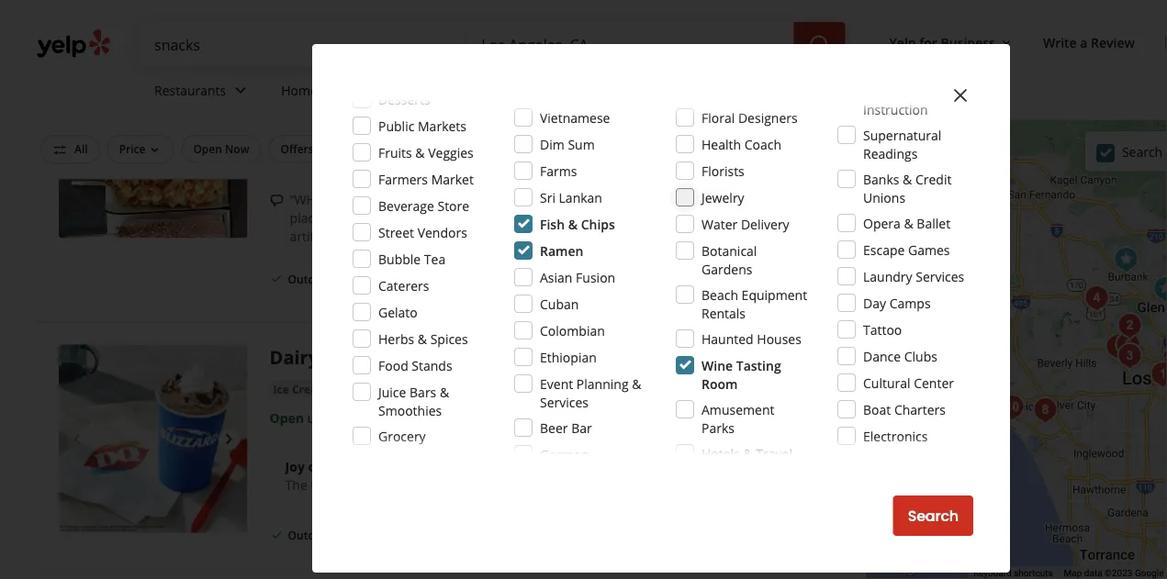 Task type: locate. For each thing, give the bounding box(es) containing it.
rentals
[[702, 304, 746, 322]]

1 vertical spatial smoothies
[[378, 402, 442, 419]]

0 vertical spatial juice
[[434, 109, 460, 124]]

services down 88 hotdog & juicy link
[[321, 81, 370, 99]]

juice bars & smoothies down food stands
[[378, 383, 449, 419]]

pm down "public"
[[374, 137, 393, 154]]

88 hotdog & juicy image
[[1112, 338, 1148, 375], [1112, 338, 1148, 375]]

bars down food stands
[[410, 383, 437, 401]]

0 vertical spatial next image
[[218, 133, 240, 155]]

1 outdoor seating from the top
[[288, 272, 375, 287]]

of right made
[[770, 209, 782, 227]]

treat left is
[[487, 476, 518, 494]]

all
[[74, 141, 88, 157]]

of right the joy
[[308, 458, 321, 475]]

ice cream & frozen yogurt button up 10:00
[[270, 108, 423, 126]]

juice down the food
[[378, 383, 406, 401]]

hot up sum
[[574, 109, 594, 124]]

1 16 checkmark v2 image from the top
[[270, 272, 284, 286]]

outdoor seating down artificial
[[288, 272, 375, 287]]

grocery
[[378, 428, 426, 445]]

1 vertical spatial dogs
[[693, 141, 719, 157]]

search
[[1122, 143, 1163, 161], [908, 506, 959, 527]]

1 horizontal spatial of
[[770, 209, 782, 227]]

juice bars & smoothies up free
[[434, 109, 559, 124]]

bars
[[463, 109, 487, 124], [410, 383, 437, 401]]

smoothies up wi-
[[501, 109, 559, 124]]

16 info v2 image
[[177, 1, 192, 16]]

2 horizontal spatial a
[[1166, 143, 1167, 161]]

map data ©2023 google
[[1064, 568, 1164, 579]]

dining
[[454, 163, 491, 180]]

& inside fitness & instruction
[[909, 82, 918, 100]]

open for dairy
[[270, 409, 304, 427]]

juice up the veggies
[[434, 109, 460, 124]]

1 24 chevron down v2 image from the left
[[230, 79, 252, 101]]

slideshow element
[[59, 49, 248, 238], [59, 345, 248, 534]]

cream up open until 8:00 pm
[[292, 382, 328, 397]]

smoothies inside button
[[501, 109, 559, 124]]

1 vertical spatial outdoor
[[288, 272, 333, 287]]

cream down home
[[292, 109, 328, 124]]

sum
[[568, 135, 595, 153]]

treat up event
[[519, 345, 568, 370]]

0 horizontal spatial hot
[[360, 476, 382, 494]]

gelato
[[378, 304, 418, 321]]

boat charters
[[863, 401, 946, 418]]

open until 8:00 pm
[[270, 409, 386, 427]]

services
[[321, 81, 370, 99], [916, 268, 965, 285], [540, 394, 589, 411]]

8:00
[[338, 409, 363, 427]]

health
[[702, 135, 741, 153]]

1 horizontal spatial 24 chevron down v2 image
[[373, 79, 395, 101]]

ice cream & frozen yogurt up 8:00
[[273, 382, 419, 397]]

0 vertical spatial bars
[[463, 109, 487, 124]]

1 horizontal spatial delivery
[[408, 272, 451, 287]]

delivery inside button
[[317, 141, 360, 157]]

juice bars & smoothies inside search dialog
[[378, 383, 449, 419]]

1 horizontal spatial services
[[540, 394, 589, 411]]

0 horizontal spatial of
[[308, 458, 321, 475]]

are
[[447, 209, 467, 227]]

banks & credit unions
[[863, 170, 952, 206]]

ballet
[[917, 214, 951, 232]]

open up the joy
[[270, 409, 304, 427]]

opera
[[863, 214, 901, 232]]

2 horizontal spatial services
[[916, 268, 965, 285]]

fi
[[534, 141, 543, 157]]

& up instruction
[[909, 82, 918, 100]]

0 horizontal spatial search
[[908, 506, 959, 527]]

1 vertical spatial ice
[[273, 382, 289, 397]]

ice for 2nd ice cream & frozen yogurt link from the bottom of the page
[[273, 109, 289, 124]]

1 seating from the top
[[336, 272, 375, 287]]

2 next image from the top
[[218, 428, 240, 450]]

dairy queen/orange julius treat ctr
[[270, 345, 601, 370]]

0 vertical spatial delivery
[[317, 141, 360, 157]]

beach
[[702, 286, 738, 304]]

laundry
[[863, 268, 913, 285]]

keyboard
[[973, 568, 1012, 579]]

delivery down "smoothie/juice"
[[741, 215, 790, 233]]

0 vertical spatial outdoor seating
[[288, 272, 375, 287]]

1 horizontal spatial dairy queen/orange julius treat ctr image
[[1108, 242, 1145, 278]]

seating left 16 checkmark v2 image
[[336, 272, 375, 287]]

hot dogs
[[574, 109, 624, 124]]

0 vertical spatial smoothies
[[501, 109, 559, 124]]

grab-and-go
[[288, 163, 364, 180]]

10:00
[[338, 137, 370, 154]]

0 vertical spatial yogurt
[[382, 109, 419, 124]]

outdoor down hot dogs button
[[575, 141, 620, 157]]

16 healthy dining v2 image
[[386, 164, 401, 179]]

0 vertical spatial cream
[[292, 109, 328, 124]]

0 horizontal spatial bars
[[410, 383, 437, 401]]

outdoor down artificial
[[288, 272, 333, 287]]

a for write
[[1080, 34, 1088, 51]]

2 vertical spatial delivery
[[408, 272, 451, 287]]

projects image
[[1165, 33, 1167, 55]]

smoothies up grocery
[[378, 402, 442, 419]]

made
[[732, 209, 767, 227]]

0 horizontal spatial 24 chevron down v2 image
[[230, 79, 252, 101]]

dairy queen/orange julius treat ctr image
[[1108, 242, 1145, 278], [59, 345, 248, 534]]

1 vertical spatial hot
[[360, 476, 382, 494]]

"where have u been juicy?!?! i'm always slightly disappointed with smoothie/juice places because the drinks are usually way too sweet and taste like they're made of artificial syrups.…"
[[290, 191, 789, 245]]

88 hotdog & juicy link
[[270, 49, 429, 75]]

of inside "where have u been juicy?!?! i'm always slightly disappointed with smoothie/juice places because the drinks are usually way too sweet and taste like they're made of artificial syrups.…"
[[770, 209, 782, 227]]

haunted houses
[[702, 330, 802, 348]]

& left travel
[[743, 445, 753, 462]]

1 vertical spatial dairy queen/orange julius treat ctr image
[[59, 345, 248, 534]]

2 outdoor seating from the top
[[288, 528, 375, 543]]

& left ballet
[[904, 214, 914, 232]]

24 chevron down v2 image down the juicy at the left top of the page
[[373, 79, 395, 101]]

0 horizontal spatial juice
[[378, 383, 406, 401]]

2 horizontal spatial delivery
[[741, 215, 790, 233]]

restaurants
[[154, 81, 226, 99]]

1 horizontal spatial bars
[[463, 109, 487, 124]]

outdoor down the the
[[288, 528, 333, 543]]

stands
[[412, 357, 452, 374]]

None search field
[[140, 22, 849, 66]]

ice cream & frozen yogurt link up 8:00
[[270, 380, 423, 399]]

hot dogs button
[[570, 108, 627, 126]]

1 horizontal spatial juice
[[434, 109, 460, 124]]

outdoor for 1st 16 checkmark v2 icon from the top
[[288, 272, 333, 287]]

bars inside search dialog
[[410, 383, 437, 401]]

more
[[402, 228, 436, 245]]

24 chevron down v2 image inside restaurants link
[[230, 79, 252, 101]]

instruction
[[863, 101, 928, 118]]

outdoor seating for 1st 16 checkmark v2 icon from the top
[[288, 272, 375, 287]]

1 vertical spatial ice cream & frozen yogurt button
[[270, 380, 423, 399]]

1 vertical spatial a
[[1166, 143, 1167, 161]]

1 vertical spatial until
[[307, 409, 334, 427]]

2 24 chevron down v2 image from the left
[[373, 79, 395, 101]]

services down games
[[916, 268, 965, 285]]

next image for 88 hotdog & juicy
[[218, 133, 240, 155]]

1 until from the top
[[307, 137, 334, 154]]

1 vertical spatial seating
[[336, 528, 375, 543]]

0 vertical spatial frozen
[[342, 109, 379, 124]]

reservations
[[391, 141, 460, 157]]

escape games
[[863, 241, 950, 259]]

1 vertical spatial next image
[[218, 428, 240, 450]]

0 horizontal spatial services
[[321, 81, 370, 99]]

0 vertical spatial outdoor
[[575, 141, 620, 157]]

1 vertical spatial services
[[916, 268, 965, 285]]

search for search
[[908, 506, 959, 527]]

fruits & veggies
[[378, 144, 474, 161]]

search dialog
[[0, 0, 1167, 580]]

store
[[438, 197, 469, 214]]

& up healthy
[[415, 144, 425, 161]]

0 vertical spatial of
[[770, 209, 782, 227]]

0 horizontal spatial delivery
[[317, 141, 360, 157]]

close image
[[950, 85, 972, 107]]

1 ice from the top
[[273, 109, 289, 124]]

1 vertical spatial frozen
[[342, 382, 379, 397]]

open up 16 grab and go v2 icon
[[270, 137, 304, 154]]

1 horizontal spatial a
[[1080, 34, 1088, 51]]

a inside 'element'
[[1080, 34, 1088, 51]]

1 vertical spatial delivery
[[741, 215, 790, 233]]

0 vertical spatial pm
[[374, 137, 393, 154]]

order
[[749, 270, 790, 290]]

syrups.…"
[[341, 228, 399, 245]]

services down event
[[540, 394, 589, 411]]

ice cream & frozen yogurt button up 8:00
[[270, 380, 423, 399]]

0 vertical spatial ice cream & frozen yogurt button
[[270, 108, 423, 126]]

0 vertical spatial a
[[1080, 34, 1088, 51]]

yogurt down desserts at the top left of the page
[[382, 109, 419, 124]]

filters group
[[37, 135, 780, 164]]

24 chevron down v2 image inside home services link
[[373, 79, 395, 101]]

0 vertical spatial ice cream & frozen yogurt
[[273, 109, 419, 124]]

bubble
[[378, 250, 421, 268]]

wi-
[[517, 141, 534, 157]]

0 horizontal spatial treat
[[487, 476, 518, 494]]

outdoor seating
[[288, 272, 375, 287], [288, 528, 375, 543]]

write a review
[[1043, 34, 1135, 51]]

0 vertical spatial services
[[321, 81, 370, 99]]

0 vertical spatial search
[[1122, 143, 1163, 161]]

& inside "banks & credit unions"
[[903, 170, 912, 188]]

u
[[377, 191, 386, 208]]

16 grab and go v2 image
[[270, 164, 284, 179]]

sunny blue image
[[994, 389, 1031, 426], [1027, 392, 1064, 429]]

frozen for 2nd ice cream & frozen yogurt link from the bottom of the page
[[342, 109, 379, 124]]

dogs allowed
[[693, 141, 765, 157]]

0 vertical spatial slideshow element
[[59, 49, 248, 238]]

1 vertical spatial pm
[[366, 409, 386, 427]]

pm right 8:00
[[366, 409, 386, 427]]

until up grab-and-go
[[307, 137, 334, 154]]

1 cream from the top
[[292, 109, 328, 124]]

chips
[[581, 215, 615, 233]]

flavor factory candy image
[[1148, 271, 1167, 308]]

0 vertical spatial hot
[[574, 109, 594, 124]]

seating
[[336, 272, 375, 287], [336, 528, 375, 543]]

bars up the veggies
[[463, 109, 487, 124]]

because
[[331, 209, 381, 227]]

start order
[[711, 270, 790, 290]]

outdoor for second 16 checkmark v2 icon
[[288, 528, 333, 543]]

1 vertical spatial ice cream & frozen yogurt
[[273, 382, 419, 397]]

yogurt down the food
[[382, 382, 419, 397]]

2 frozen from the top
[[342, 382, 379, 397]]

2 cream from the top
[[292, 382, 328, 397]]

0 horizontal spatial a
[[387, 458, 395, 475]]

until for hotdog
[[307, 137, 334, 154]]

german
[[540, 446, 589, 463]]

previous image
[[66, 428, 88, 450]]

1 horizontal spatial search
[[1122, 143, 1163, 161]]

frozen up 8:00
[[342, 382, 379, 397]]

2 slideshow element from the top
[[59, 345, 248, 534]]

opera & ballet
[[863, 214, 951, 232]]

hot down in
[[360, 476, 382, 494]]

1 vertical spatial ice cream & frozen yogurt link
[[270, 380, 423, 399]]

1 vertical spatial treat
[[487, 476, 518, 494]]

0 vertical spatial ice cream & frozen yogurt link
[[270, 108, 423, 126]]

1 vertical spatial search
[[908, 506, 959, 527]]

16 checkmark v2 image
[[270, 272, 284, 286], [270, 528, 284, 543]]

1 vertical spatial of
[[308, 458, 321, 475]]

services inside event planning & services
[[540, 394, 589, 411]]

& inside event planning & services
[[632, 375, 641, 393]]

hot
[[574, 109, 594, 124], [360, 476, 382, 494]]

ice down 'dairy'
[[273, 382, 289, 397]]

24 chevron down v2 image for home services
[[373, 79, 395, 101]]

1 vertical spatial juice
[[378, 383, 406, 401]]

disappointed
[[589, 191, 668, 208]]

cocoa
[[385, 476, 422, 494]]

1 vertical spatial outdoor seating
[[288, 528, 375, 543]]

1 vertical spatial slideshow element
[[59, 345, 248, 534]]

24 chevron down v2 image
[[230, 79, 252, 101], [373, 79, 395, 101]]

escape
[[863, 241, 905, 259]]

2 vertical spatial services
[[540, 394, 589, 411]]

dogs allowed button
[[681, 135, 777, 163]]

of inside joy of winter in a cup the oreo® hot cocoa blizzard® treat is back!
[[308, 458, 321, 475]]

slideshow element for dairy queen/orange julius treat ctr
[[59, 345, 248, 534]]

next image
[[218, 133, 240, 155], [218, 428, 240, 450]]

open left the now
[[193, 141, 222, 157]]

2 ice cream & frozen yogurt from the top
[[273, 382, 419, 397]]

1 frozen from the top
[[342, 109, 379, 124]]

mario kart snack station image
[[1079, 280, 1115, 317]]

delivery inside search dialog
[[741, 215, 790, 233]]

laundry services
[[863, 268, 965, 285]]

search inside button
[[908, 506, 959, 527]]

bars inside button
[[463, 109, 487, 124]]

& up free
[[490, 109, 499, 124]]

1 vertical spatial yogurt
[[382, 382, 419, 397]]

amusement parks
[[702, 401, 775, 437]]

1 vertical spatial juice bars & smoothies
[[378, 383, 449, 419]]

all button
[[40, 135, 100, 164]]

search image
[[809, 34, 831, 56]]

& down stands
[[440, 383, 449, 401]]

0 vertical spatial until
[[307, 137, 334, 154]]

delivery down tea
[[408, 272, 451, 287]]

tattoo
[[863, 321, 902, 338]]

services inside business categories element
[[321, 81, 370, 99]]

2 ice from the top
[[273, 382, 289, 397]]

takeout
[[484, 272, 528, 287]]

healthy dining
[[405, 163, 491, 180]]

readings
[[863, 145, 918, 162]]

1 ice cream & frozen yogurt link from the top
[[270, 108, 423, 126]]

yelp for business button
[[882, 26, 1021, 59]]

center
[[914, 374, 954, 392]]

dogs up outdoor seating
[[597, 109, 624, 124]]

0 vertical spatial seating
[[336, 272, 375, 287]]

artificial
[[290, 228, 337, 245]]

2 seating from the top
[[336, 528, 375, 543]]

1 horizontal spatial dogs
[[693, 141, 719, 157]]

dairy queen/orange julius treat ctr link
[[270, 345, 601, 370]]

dogs up florists
[[693, 141, 719, 157]]

24 chevron down v2 image right "restaurants"
[[230, 79, 252, 101]]

1 horizontal spatial hot
[[574, 109, 594, 124]]

a
[[1080, 34, 1088, 51], [1166, 143, 1167, 161], [387, 458, 395, 475]]

user actions element
[[875, 26, 1167, 62]]

until
[[307, 137, 334, 154], [307, 409, 334, 427]]

88 hotdog & juicy image
[[59, 49, 248, 238]]

1 vertical spatial bars
[[410, 383, 437, 401]]

& left credit
[[903, 170, 912, 188]]

ice cream & frozen yogurt link up 10:00
[[270, 108, 423, 126]]

& right planning
[[632, 375, 641, 393]]

0 vertical spatial 16 checkmark v2 image
[[270, 272, 284, 286]]

1 horizontal spatial smoothies
[[501, 109, 559, 124]]

slideshow element for 88 hotdog & juicy
[[59, 49, 248, 238]]

frozen up 10:00
[[342, 109, 379, 124]]

dogs inside hot dogs button
[[597, 109, 624, 124]]

until left 8:00
[[307, 409, 334, 427]]

1 next image from the top
[[218, 133, 240, 155]]

0 horizontal spatial smoothies
[[378, 402, 442, 419]]

2 until from the top
[[307, 409, 334, 427]]

start
[[711, 270, 745, 290]]

seating down oreo®
[[336, 528, 375, 543]]

outdoor seating down oreo®
[[288, 528, 375, 543]]

of
[[770, 209, 782, 227], [308, 458, 321, 475]]

1 slideshow element from the top
[[59, 49, 248, 238]]

juice bars & smoothies
[[434, 109, 559, 124], [378, 383, 449, 419]]

0 vertical spatial treat
[[519, 345, 568, 370]]

and
[[605, 209, 628, 227]]

0 vertical spatial juice bars & smoothies
[[434, 109, 559, 124]]

2 vertical spatial a
[[387, 458, 395, 475]]

1 horizontal spatial treat
[[519, 345, 568, 370]]

0 vertical spatial dogs
[[597, 109, 624, 124]]

1 ice cream & frozen yogurt from the top
[[273, 109, 419, 124]]

1 vertical spatial cream
[[292, 382, 328, 397]]

supernatural
[[863, 126, 942, 144]]

market
[[431, 170, 474, 188]]

0 vertical spatial ice
[[273, 109, 289, 124]]

1 vertical spatial 16 checkmark v2 image
[[270, 528, 284, 543]]

2 vertical spatial outdoor
[[288, 528, 333, 543]]

0 horizontal spatial dogs
[[597, 109, 624, 124]]

ice down home
[[273, 109, 289, 124]]

ice cream & frozen yogurt up 10:00
[[273, 109, 419, 124]]

reservations button
[[379, 135, 472, 163]]

the
[[285, 476, 308, 494]]

delivery up and-
[[317, 141, 360, 157]]

0 vertical spatial dairy queen/orange julius treat ctr image
[[1108, 242, 1145, 278]]

bhan kanom thai image
[[1112, 308, 1148, 344]]

0 horizontal spatial dairy queen/orange julius treat ctr image
[[59, 345, 248, 534]]



Task type: describe. For each thing, give the bounding box(es) containing it.
seating
[[623, 141, 662, 157]]

been
[[390, 191, 422, 208]]

yelp for business
[[890, 34, 996, 51]]

delivery for water delivery
[[741, 215, 790, 233]]

2 ice cream & frozen yogurt button from the top
[[270, 380, 423, 399]]

camps
[[890, 294, 931, 312]]

business categories element
[[140, 66, 1167, 119]]

dogs inside dogs allowed button
[[693, 141, 719, 157]]

smoothie/juice
[[700, 191, 789, 208]]

kream image
[[1145, 356, 1167, 393]]

wine
[[702, 357, 733, 374]]

& left the juicy at the left top of the page
[[367, 49, 381, 75]]

katsu sando image
[[1157, 340, 1167, 377]]

too
[[543, 209, 563, 227]]

services for home services
[[321, 81, 370, 99]]

grab-
[[288, 163, 322, 180]]

floral designers
[[702, 109, 798, 126]]

the
[[384, 209, 404, 227]]

juice bars & smoothies link
[[430, 108, 563, 126]]

tasting
[[736, 357, 781, 374]]

health coach
[[702, 135, 782, 153]]

pm for hotdog
[[374, 137, 393, 154]]

outdoor seating for second 16 checkmark v2 icon
[[288, 528, 375, 543]]

ice for first ice cream & frozen yogurt link from the bottom of the page
[[273, 382, 289, 397]]

shortcuts
[[1014, 568, 1053, 579]]

dim sum
[[540, 135, 595, 153]]

beverage
[[378, 197, 434, 214]]

16 chevron down v2 image
[[999, 36, 1014, 50]]

ice cream & frozen yogurt for 2nd ice cream & frozen yogurt button from the top
[[273, 382, 419, 397]]

cup
[[398, 458, 423, 475]]

joy of winter in a cup the oreo® hot cocoa blizzard® treat is back!
[[285, 458, 566, 494]]

banks
[[863, 170, 900, 188]]

back!
[[534, 476, 566, 494]]

taste
[[631, 209, 660, 227]]

google
[[1135, 568, 1164, 579]]

smoothies inside search dialog
[[378, 402, 442, 419]]

supernatural readings
[[863, 126, 942, 162]]

like
[[664, 209, 684, 227]]

is
[[521, 476, 531, 494]]

juice inside juice bars & smoothies
[[378, 383, 406, 401]]

16 checkmark v2 image
[[389, 272, 404, 286]]

home services
[[281, 81, 370, 99]]

botanical gardens
[[702, 242, 757, 278]]

tea
[[424, 250, 446, 268]]

frozen for first ice cream & frozen yogurt link from the bottom of the page
[[342, 382, 379, 397]]

free
[[491, 141, 515, 157]]

88 hotdog & juicy
[[270, 49, 429, 75]]

botanical
[[702, 242, 757, 259]]

restaurants link
[[140, 66, 267, 119]]

treat inside joy of winter in a cup the oreo® hot cocoa blizzard® treat is back!
[[487, 476, 518, 494]]

credit
[[916, 170, 952, 188]]

yelp
[[890, 34, 916, 51]]

cultural
[[863, 374, 911, 392]]

food
[[378, 357, 408, 374]]

juice bars & smoothies button
[[430, 108, 563, 126]]

delivery for offers delivery
[[317, 141, 360, 157]]

"where
[[290, 191, 338, 208]]

open for 88
[[270, 137, 304, 154]]

in
[[372, 458, 384, 475]]

24 chevron down v2 image for restaurants
[[230, 79, 252, 101]]

2 yogurt from the top
[[382, 382, 419, 397]]

farms
[[540, 162, 577, 180]]

charters
[[894, 401, 946, 418]]

previous image
[[66, 133, 88, 155]]

dance
[[863, 348, 901, 365]]

review
[[1091, 34, 1135, 51]]

1 ice cream & frozen yogurt button from the top
[[270, 108, 423, 126]]

hot inside button
[[574, 109, 594, 124]]

data
[[1085, 568, 1103, 579]]

equipment
[[742, 286, 807, 304]]

juice bars & smoothies inside button
[[434, 109, 559, 124]]

& up open until 8:00 pm
[[331, 382, 339, 397]]

©2023
[[1105, 568, 1133, 579]]

outdoor seating
[[575, 141, 662, 157]]

2 ice cream & frozen yogurt link from the top
[[270, 380, 423, 399]]

always
[[500, 191, 540, 208]]

sri
[[540, 189, 556, 206]]

pm for queen/orange
[[366, 409, 386, 427]]

now
[[225, 141, 249, 157]]

coach
[[745, 135, 782, 153]]

open until 10:00 pm
[[270, 137, 393, 154]]

drinks
[[407, 209, 444, 227]]

1 yogurt from the top
[[382, 109, 419, 124]]

water
[[702, 215, 738, 233]]

ctr
[[573, 345, 601, 370]]

search for search a
[[1122, 143, 1163, 161]]

beverage store
[[378, 197, 469, 214]]

places
[[290, 209, 328, 227]]

keyboard shortcuts button
[[973, 567, 1053, 580]]

more link
[[402, 228, 436, 245]]

a for search
[[1166, 143, 1167, 161]]

google image
[[871, 556, 931, 580]]

next image for dairy queen/orange julius treat ctr
[[218, 428, 240, 450]]

a inside joy of winter in a cup the oreo® hot cocoa blizzard® treat is back!
[[387, 458, 395, 475]]

oreo®
[[311, 476, 357, 494]]

2 16 checkmark v2 image from the top
[[270, 528, 284, 543]]

public markets
[[378, 117, 467, 135]]

sri lankan
[[540, 189, 602, 206]]

levain bakery - larchmont village image
[[1100, 329, 1137, 366]]

gardens
[[702, 260, 753, 278]]

wow choripan image
[[1110, 327, 1147, 364]]

juice inside button
[[434, 109, 460, 124]]

map region
[[781, 0, 1167, 580]]

winter
[[324, 458, 368, 475]]

way
[[516, 209, 539, 227]]

juicy?!?!
[[425, 191, 475, 208]]

kaminari gyoza bar image
[[1156, 349, 1167, 386]]

ramen
[[540, 242, 584, 259]]

open inside button
[[193, 141, 222, 157]]

lankan
[[559, 189, 602, 206]]

have
[[341, 191, 374, 208]]

ice cream & frozen yogurt for 2nd ice cream & frozen yogurt button from the bottom
[[273, 109, 419, 124]]

fitness
[[863, 82, 905, 100]]

& right herbs
[[418, 330, 427, 348]]

dairy
[[270, 345, 319, 370]]

open now
[[193, 141, 249, 157]]

offers
[[281, 141, 314, 157]]

16 filter v2 image
[[52, 143, 67, 157]]

hot inside joy of winter in a cup the oreo® hot cocoa blizzard® treat is back!
[[360, 476, 382, 494]]

free wi-fi button
[[479, 135, 555, 163]]

fruits
[[378, 144, 412, 161]]

& down home services
[[331, 109, 339, 124]]

blizzard®
[[425, 476, 483, 494]]

jewelry
[[702, 189, 745, 206]]

home services link
[[267, 66, 410, 119]]

until for queen/orange
[[307, 409, 334, 427]]

they're
[[688, 209, 729, 227]]

dairy queen/orange julius treat ctr image inside map region
[[1108, 242, 1145, 278]]

beach equipment rentals
[[702, 286, 807, 322]]

services for laundry services
[[916, 268, 965, 285]]

4.6 star rating image
[[270, 80, 369, 99]]

& right fish
[[568, 215, 578, 233]]

outdoor inside button
[[575, 141, 620, 157]]

16 speech v2 image
[[270, 193, 284, 208]]



Task type: vqa. For each thing, say whether or not it's contained in the screenshot.
Report a map error
no



